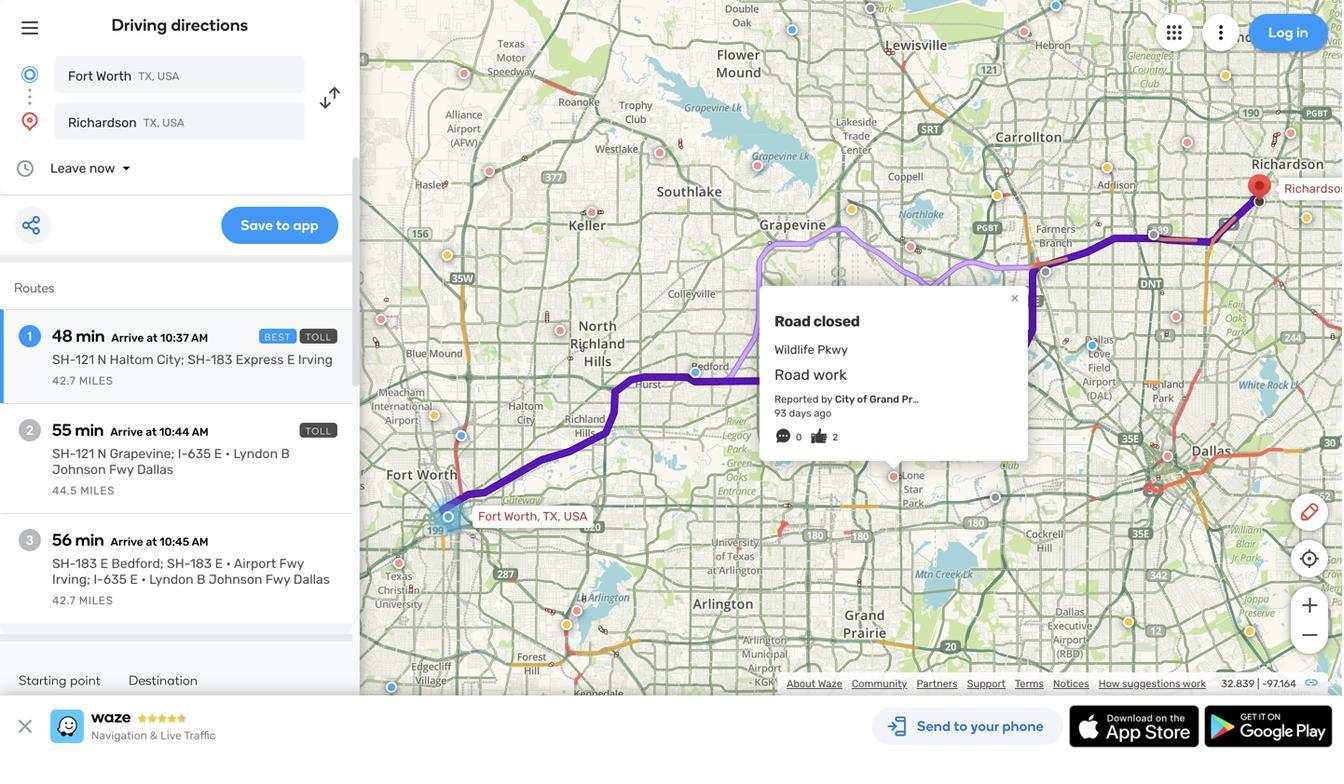 Task type: vqa. For each thing, say whether or not it's contained in the screenshot.
opening's the SF
no



Task type: locate. For each thing, give the bounding box(es) containing it.
johnson
[[52, 462, 106, 478], [209, 572, 262, 588]]

pencil image
[[1298, 501, 1321, 524]]

am right 10:44
[[192, 426, 209, 439]]

0 vertical spatial tx,
[[138, 70, 155, 83]]

sh- up irving;
[[52, 556, 75, 572]]

0 vertical spatial n
[[97, 352, 106, 368]]

1 horizontal spatial i-
[[178, 446, 188, 462]]

road up wildlife
[[775, 313, 811, 330]]

i-
[[178, 446, 188, 462], [94, 572, 103, 588]]

am inside the 56 min arrive at 10:45 am
[[192, 536, 208, 549]]

0 vertical spatial i-
[[178, 446, 188, 462]]

am inside the "55 min arrive at 10:44 am"
[[192, 426, 209, 439]]

e left airport at the left of page
[[215, 556, 223, 572]]

635 inside sh-183 e bedford; sh-183 e • airport fwy irving; i-635 e • lyndon b johnson fwy dallas 42.7 miles
[[103, 572, 127, 588]]

at inside 48 min arrive at 10:37 am
[[147, 332, 158, 345]]

at left 10:37
[[147, 332, 158, 345]]

0 vertical spatial min
[[76, 326, 105, 346]]

destination button
[[129, 673, 198, 701]]

42.7
[[52, 375, 76, 388], [52, 595, 76, 608]]

sh- down 48
[[52, 352, 75, 368]]

1 vertical spatial 635
[[103, 572, 127, 588]]

lyndon inside sh-121 n grapevine; i-635 e • lyndon b johnson fwy dallas 44.5 miles
[[233, 446, 278, 462]]

clock image
[[14, 158, 36, 180]]

97.164
[[1267, 678, 1297, 691]]

sh- inside sh-121 n grapevine; i-635 e • lyndon b johnson fwy dallas 44.5 miles
[[52, 446, 75, 462]]

&
[[150, 730, 158, 743]]

1 horizontal spatial lyndon
[[233, 446, 278, 462]]

2 121 from the top
[[75, 446, 94, 462]]

• for 55 min
[[225, 446, 230, 462]]

42.7 down 48
[[52, 375, 76, 388]]

1 vertical spatial usa
[[162, 117, 185, 130]]

zoom in image
[[1298, 595, 1321, 617]]

1 vertical spatial arrive
[[110, 426, 143, 439]]

point
[[70, 673, 101, 689]]

notices link
[[1053, 678, 1089, 691]]

1 vertical spatial richardson
[[1284, 182, 1342, 196]]

2 vertical spatial •
[[141, 572, 146, 588]]

0 horizontal spatial i-
[[94, 572, 103, 588]]

location image
[[19, 110, 41, 132]]

leave
[[50, 161, 86, 176]]

fort for worth
[[68, 69, 93, 84]]

635 down 10:44
[[188, 446, 211, 462]]

worth,
[[504, 510, 540, 524]]

10:44
[[159, 426, 189, 439]]

prairie
[[902, 393, 934, 406]]

1 121 from the top
[[75, 352, 94, 368]]

tx, right worth
[[138, 70, 155, 83]]

1 vertical spatial road
[[775, 366, 810, 384]]

hazard image
[[1220, 70, 1231, 81], [1102, 162, 1113, 173], [992, 190, 1003, 201], [846, 204, 858, 215], [442, 250, 453, 261], [429, 410, 440, 421]]

ago
[[814, 407, 832, 420]]

sh-
[[52, 352, 75, 368], [188, 352, 211, 368], [52, 446, 75, 462], [52, 556, 75, 572], [167, 556, 190, 572]]

at inside the 56 min arrive at 10:45 am
[[146, 536, 157, 549]]

0 vertical spatial lyndon
[[233, 446, 278, 462]]

1 horizontal spatial 635
[[188, 446, 211, 462]]

93
[[775, 407, 787, 420]]

city;
[[157, 352, 184, 368]]

toll down irving
[[305, 426, 332, 437]]

b inside sh-183 e bedford; sh-183 e • airport fwy irving; i-635 e • lyndon b johnson fwy dallas 42.7 miles
[[197, 572, 205, 588]]

1 horizontal spatial richardson
[[1284, 182, 1342, 196]]

e left irving
[[287, 352, 295, 368]]

usa inside richardson tx, usa
[[162, 117, 185, 130]]

0 vertical spatial •
[[225, 446, 230, 462]]

56 min arrive at 10:45 am
[[52, 530, 208, 550]]

1 vertical spatial at
[[146, 426, 157, 439]]

am inside 48 min arrive at 10:37 am
[[191, 332, 208, 345]]

of
[[857, 393, 867, 406]]

min right 55
[[75, 420, 104, 440]]

miles down haltom
[[79, 375, 113, 388]]

police image
[[456, 431, 467, 442], [386, 682, 397, 693]]

n inside sh-121 n haltom city; sh-183 express e irving 42.7 miles
[[97, 352, 106, 368]]

lyndon inside sh-183 e bedford; sh-183 e • airport fwy irving; i-635 e • lyndon b johnson fwy dallas 42.7 miles
[[149, 572, 194, 588]]

fort left worth
[[68, 69, 93, 84]]

pkwy
[[818, 343, 848, 357]]

e left bedford;
[[100, 556, 108, 572]]

0 vertical spatial 121
[[75, 352, 94, 368]]

0 horizontal spatial police image
[[386, 682, 397, 693]]

0 vertical spatial at
[[147, 332, 158, 345]]

1 horizontal spatial work
[[1183, 678, 1206, 691]]

121 left haltom
[[75, 352, 94, 368]]

1 vertical spatial •
[[226, 556, 231, 572]]

i- down 10:44
[[178, 446, 188, 462]]

toll up irving
[[305, 332, 332, 343]]

days
[[789, 407, 812, 420]]

n down the "55 min arrive at 10:44 am"
[[97, 446, 106, 462]]

0 vertical spatial work
[[813, 366, 847, 384]]

183 left express at the top of page
[[211, 352, 233, 368]]

0 horizontal spatial richardson
[[68, 115, 137, 130]]

0 horizontal spatial lyndon
[[149, 572, 194, 588]]

1 vertical spatial 121
[[75, 446, 94, 462]]

×
[[1011, 289, 1019, 306]]

121 inside sh-121 n haltom city; sh-183 express e irving 42.7 miles
[[75, 352, 94, 368]]

support
[[967, 678, 1006, 691]]

1 vertical spatial lyndon
[[149, 572, 194, 588]]

am right 10:37
[[191, 332, 208, 345]]

2 vertical spatial at
[[146, 536, 157, 549]]

at left 10:44
[[146, 426, 157, 439]]

tx,
[[138, 70, 155, 83], [143, 117, 160, 130], [543, 510, 561, 524]]

32.839 | -97.164
[[1221, 678, 1297, 691]]

1 horizontal spatial dallas
[[293, 572, 330, 588]]

2 road from the top
[[775, 366, 810, 384]]

1 vertical spatial police image
[[386, 682, 397, 693]]

b inside sh-121 n grapevine; i-635 e • lyndon b johnson fwy dallas 44.5 miles
[[281, 446, 290, 462]]

min right 56
[[75, 530, 104, 550]]

at for 56 min
[[146, 536, 157, 549]]

•
[[225, 446, 230, 462], [226, 556, 231, 572], [141, 572, 146, 588]]

road up reported
[[775, 366, 810, 384]]

fwy down grapevine;
[[109, 462, 134, 478]]

121 inside sh-121 n grapevine; i-635 e • lyndon b johnson fwy dallas 44.5 miles
[[75, 446, 94, 462]]

1 vertical spatial b
[[197, 572, 205, 588]]

sh- down 55
[[52, 446, 75, 462]]

0 vertical spatial am
[[191, 332, 208, 345]]

lyndon
[[233, 446, 278, 462], [149, 572, 194, 588]]

fort left 'worth,'
[[478, 510, 501, 524]]

arrive up bedford;
[[111, 536, 143, 549]]

1 horizontal spatial police image
[[456, 431, 467, 442]]

635 down bedford;
[[103, 572, 127, 588]]

at for 48 min
[[147, 332, 158, 345]]

2 vertical spatial min
[[75, 530, 104, 550]]

1 42.7 from the top
[[52, 375, 76, 388]]

• left airport at the left of page
[[226, 556, 231, 572]]

1 horizontal spatial fort
[[478, 510, 501, 524]]

• for 56 min
[[226, 556, 231, 572]]

fort worth, tx, usa
[[478, 510, 588, 524]]

1 vertical spatial johnson
[[209, 572, 262, 588]]

at left "10:45"
[[146, 536, 157, 549]]

183 left airport at the left of page
[[190, 556, 212, 572]]

dallas inside sh-183 e bedford; sh-183 e • airport fwy irving; i-635 e • lyndon b johnson fwy dallas 42.7 miles
[[293, 572, 330, 588]]

how suggestions work link
[[1099, 678, 1206, 691]]

0 vertical spatial 635
[[188, 446, 211, 462]]

10:37
[[160, 332, 189, 345]]

waze
[[818, 678, 843, 691]]

fort
[[68, 69, 93, 84], [478, 510, 501, 524]]

police image
[[1050, 0, 1062, 11], [787, 24, 798, 35], [1087, 340, 1098, 351], [690, 367, 701, 378]]

1 vertical spatial n
[[97, 446, 106, 462]]

1 vertical spatial min
[[75, 420, 104, 440]]

work
[[813, 366, 847, 384], [1183, 678, 1206, 691]]

min
[[76, 326, 105, 346], [75, 420, 104, 440], [75, 530, 104, 550]]

121
[[75, 352, 94, 368], [75, 446, 94, 462]]

arrive inside the "55 min arrive at 10:44 am"
[[110, 426, 143, 439]]

0 vertical spatial 42.7
[[52, 375, 76, 388]]

work up by
[[813, 366, 847, 384]]

0 horizontal spatial dallas
[[137, 462, 173, 478]]

fort worth tx, usa
[[68, 69, 180, 84]]

grand
[[870, 393, 899, 406]]

fwy inside sh-121 n grapevine; i-635 e • lyndon b johnson fwy dallas 44.5 miles
[[109, 462, 134, 478]]

2 vertical spatial usa
[[564, 510, 588, 524]]

0 vertical spatial usa
[[157, 70, 180, 83]]

0 horizontal spatial fort
[[68, 69, 93, 84]]

2 am from the top
[[192, 426, 209, 439]]

0 horizontal spatial 635
[[103, 572, 127, 588]]

about waze link
[[787, 678, 843, 691]]

richardson for richardson
[[1284, 182, 1342, 196]]

1 vertical spatial i-
[[94, 572, 103, 588]]

min right 48
[[76, 326, 105, 346]]

183
[[211, 352, 233, 368], [75, 556, 97, 572], [190, 556, 212, 572]]

miles down irving;
[[79, 595, 113, 608]]

fwy
[[109, 462, 134, 478], [279, 556, 304, 572], [266, 572, 290, 588]]

at
[[147, 332, 158, 345], [146, 426, 157, 439], [146, 536, 157, 549]]

directions
[[171, 15, 248, 35]]

2 vertical spatial arrive
[[111, 536, 143, 549]]

road inside wildlife pkwy road work reported by city of grand prairie 93 days ago
[[775, 366, 810, 384]]

121 for 48
[[75, 352, 94, 368]]

e down bedford;
[[130, 572, 138, 588]]

fwy right airport at the left of page
[[279, 556, 304, 572]]

2 vertical spatial am
[[192, 536, 208, 549]]

0 vertical spatial fwy
[[109, 462, 134, 478]]

sh- for 56 min
[[52, 556, 75, 572]]

1 vertical spatial dallas
[[293, 572, 330, 588]]

42.7 down irving;
[[52, 595, 76, 608]]

richardson
[[68, 115, 137, 130], [1284, 182, 1342, 196]]

johnson down airport at the left of page
[[209, 572, 262, 588]]

2 vertical spatial tx,
[[543, 510, 561, 524]]

635
[[188, 446, 211, 462], [103, 572, 127, 588]]

usa down 'fort worth tx, usa'
[[162, 117, 185, 130]]

tx, inside 'fort worth tx, usa'
[[138, 70, 155, 83]]

arrive up haltom
[[111, 332, 144, 345]]

at inside the "55 min arrive at 10:44 am"
[[146, 426, 157, 439]]

usa
[[157, 70, 180, 83], [162, 117, 185, 130], [564, 510, 588, 524]]

42.7 inside sh-183 e bedford; sh-183 e • airport fwy irving; i-635 e • lyndon b johnson fwy dallas 42.7 miles
[[52, 595, 76, 608]]

driving directions
[[111, 15, 248, 35]]

work right suggestions
[[1183, 678, 1206, 691]]

about
[[787, 678, 816, 691]]

0 vertical spatial road
[[775, 313, 811, 330]]

accident image
[[865, 3, 876, 14], [1148, 229, 1160, 240], [1340, 335, 1342, 346], [990, 492, 1001, 503]]

usa right 'worth,'
[[564, 510, 588, 524]]

dallas
[[137, 462, 173, 478], [293, 572, 330, 588]]

driving
[[111, 15, 167, 35]]

miles inside sh-183 e bedford; sh-183 e • airport fwy irving; i-635 e • lyndon b johnson fwy dallas 42.7 miles
[[79, 595, 113, 608]]

0 vertical spatial miles
[[79, 375, 113, 388]]

0 horizontal spatial b
[[197, 572, 205, 588]]

johnson up '44.5'
[[52, 462, 106, 478]]

1 vertical spatial tx,
[[143, 117, 160, 130]]

0 horizontal spatial work
[[813, 366, 847, 384]]

1 vertical spatial 42.7
[[52, 595, 76, 608]]

0 vertical spatial fort
[[68, 69, 93, 84]]

0 vertical spatial dallas
[[137, 462, 173, 478]]

am right "10:45"
[[192, 536, 208, 549]]

usa for worth,
[[564, 510, 588, 524]]

1 vertical spatial fort
[[478, 510, 501, 524]]

0 vertical spatial toll
[[305, 332, 332, 343]]

1 am from the top
[[191, 332, 208, 345]]

tx, right 'worth,'
[[543, 510, 561, 524]]

0 vertical spatial johnson
[[52, 462, 106, 478]]

n
[[97, 352, 106, 368], [97, 446, 106, 462]]

hazard image
[[1301, 213, 1312, 224], [1123, 617, 1134, 628], [561, 620, 572, 631], [1244, 626, 1256, 638]]

0 horizontal spatial johnson
[[52, 462, 106, 478]]

routes
[[14, 280, 54, 296]]

n left haltom
[[97, 352, 106, 368]]

min for 56 min
[[75, 530, 104, 550]]

support link
[[967, 678, 1006, 691]]

2 left 55
[[26, 423, 34, 439]]

0 vertical spatial b
[[281, 446, 290, 462]]

32.839
[[1221, 678, 1255, 691]]

arrive inside the 56 min arrive at 10:45 am
[[111, 536, 143, 549]]

1 horizontal spatial johnson
[[209, 572, 262, 588]]

usa down driving directions
[[157, 70, 180, 83]]

n inside sh-121 n grapevine; i-635 e • lyndon b johnson fwy dallas 44.5 miles
[[97, 446, 106, 462]]

fwy down airport at the left of page
[[266, 572, 290, 588]]

1 n from the top
[[97, 352, 106, 368]]

i- right irving;
[[94, 572, 103, 588]]

usa inside 'fort worth tx, usa'
[[157, 70, 180, 83]]

1 horizontal spatial b
[[281, 446, 290, 462]]

3 am from the top
[[192, 536, 208, 549]]

toll
[[305, 332, 332, 343], [305, 426, 332, 437]]

0 vertical spatial arrive
[[111, 332, 144, 345]]

• right grapevine;
[[225, 446, 230, 462]]

dallas inside sh-121 n grapevine; i-635 e • lyndon b johnson fwy dallas 44.5 miles
[[137, 462, 173, 478]]

sh- right city;
[[188, 352, 211, 368]]

arrive inside 48 min arrive at 10:37 am
[[111, 332, 144, 345]]

am
[[191, 332, 208, 345], [192, 426, 209, 439], [192, 536, 208, 549]]

• down bedford;
[[141, 572, 146, 588]]

2 vertical spatial miles
[[79, 595, 113, 608]]

1 vertical spatial miles
[[80, 485, 115, 498]]

arrive for 48 min
[[111, 332, 144, 345]]

121 up '44.5'
[[75, 446, 94, 462]]

1 vertical spatial am
[[192, 426, 209, 439]]

1 vertical spatial toll
[[305, 426, 332, 437]]

n for 48 min
[[97, 352, 106, 368]]

2 n from the top
[[97, 446, 106, 462]]

i- inside sh-121 n grapevine; i-635 e • lyndon b johnson fwy dallas 44.5 miles
[[178, 446, 188, 462]]

2 42.7 from the top
[[52, 595, 76, 608]]

miles right '44.5'
[[80, 485, 115, 498]]

road closed
[[775, 313, 860, 330]]

2 right 0
[[833, 432, 838, 443]]

johnson inside sh-183 e bedford; sh-183 e • airport fwy irving; i-635 e • lyndon b johnson fwy dallas 42.7 miles
[[209, 572, 262, 588]]

road
[[775, 313, 811, 330], [775, 366, 810, 384]]

road closed image
[[1019, 26, 1030, 37], [1182, 137, 1193, 148], [654, 147, 666, 158], [752, 160, 763, 172], [484, 166, 495, 177], [376, 314, 387, 325], [555, 325, 566, 336], [1162, 451, 1174, 462], [571, 606, 583, 617]]

b
[[281, 446, 290, 462], [197, 572, 205, 588]]

0 vertical spatial richardson
[[68, 115, 137, 130]]

e right grapevine;
[[214, 446, 222, 462]]

tx, down 'fort worth tx, usa'
[[143, 117, 160, 130]]

community link
[[852, 678, 907, 691]]

48 min arrive at 10:37 am
[[52, 326, 208, 346]]

• inside sh-121 n grapevine; i-635 e • lyndon b johnson fwy dallas 44.5 miles
[[225, 446, 230, 462]]

road closed image
[[459, 68, 470, 79], [1285, 128, 1297, 139], [586, 207, 597, 218], [905, 241, 916, 253], [1171, 311, 1182, 323], [393, 558, 405, 570]]

traffic
[[184, 730, 216, 743]]

arrive up grapevine;
[[110, 426, 143, 439]]



Task type: describe. For each thing, give the bounding box(es) containing it.
am for 48 min
[[191, 332, 208, 345]]

tx, inside richardson tx, usa
[[143, 117, 160, 130]]

635 inside sh-121 n grapevine; i-635 e • lyndon b johnson fwy dallas 44.5 miles
[[188, 446, 211, 462]]

arrive for 55 min
[[110, 426, 143, 439]]

zoom out image
[[1298, 625, 1321, 647]]

haltom
[[110, 352, 154, 368]]

airport
[[234, 556, 276, 572]]

2 vertical spatial fwy
[[266, 572, 290, 588]]

grapevine;
[[110, 446, 175, 462]]

55 min arrive at 10:44 am
[[52, 420, 209, 440]]

bedford;
[[111, 556, 164, 572]]

0
[[796, 432, 802, 443]]

1 toll from the top
[[305, 332, 332, 343]]

tx, for worth
[[138, 70, 155, 83]]

about waze community partners support terms notices how suggestions work
[[787, 678, 1206, 691]]

navigation & live traffic
[[91, 730, 216, 743]]

how
[[1099, 678, 1120, 691]]

community
[[852, 678, 907, 691]]

arrive for 56 min
[[111, 536, 143, 549]]

navigation
[[91, 730, 147, 743]]

0 horizontal spatial 2
[[26, 423, 34, 439]]

now
[[89, 161, 115, 176]]

1 vertical spatial fwy
[[279, 556, 304, 572]]

sh-121 n grapevine; i-635 e • lyndon b johnson fwy dallas 44.5 miles
[[52, 446, 290, 498]]

|
[[1257, 678, 1260, 691]]

starting
[[19, 673, 67, 689]]

starting point
[[19, 673, 101, 689]]

sh- for 55 min
[[52, 446, 75, 462]]

link image
[[1304, 676, 1319, 691]]

best
[[265, 332, 291, 343]]

live
[[160, 730, 182, 743]]

am for 55 min
[[192, 426, 209, 439]]

current location image
[[19, 63, 41, 86]]

min for 48 min
[[76, 326, 105, 346]]

-
[[1262, 678, 1267, 691]]

x image
[[14, 716, 36, 738]]

1
[[28, 329, 32, 344]]

183 inside sh-121 n haltom city; sh-183 express e irving 42.7 miles
[[211, 352, 233, 368]]

work inside wildlife pkwy road work reported by city of grand prairie 93 days ago
[[813, 366, 847, 384]]

closed
[[813, 313, 860, 330]]

min for 55 min
[[75, 420, 104, 440]]

121 for 55
[[75, 446, 94, 462]]

1 horizontal spatial 2
[[833, 432, 838, 443]]

city
[[835, 393, 855, 406]]

terms link
[[1015, 678, 1044, 691]]

leave now
[[50, 161, 115, 176]]

10:45
[[160, 536, 189, 549]]

0 vertical spatial police image
[[456, 431, 467, 442]]

× link
[[1007, 289, 1023, 306]]

terms
[[1015, 678, 1044, 691]]

am for 56 min
[[192, 536, 208, 549]]

at for 55 min
[[146, 426, 157, 439]]

sh- for 48 min
[[52, 352, 75, 368]]

notices
[[1053, 678, 1089, 691]]

n for 55 min
[[97, 446, 106, 462]]

destination
[[129, 673, 198, 689]]

usa for worth
[[157, 70, 180, 83]]

48
[[52, 326, 73, 346]]

miles inside sh-121 n grapevine; i-635 e • lyndon b johnson fwy dallas 44.5 miles
[[80, 485, 115, 498]]

accident image
[[1040, 267, 1051, 278]]

sh-183 e bedford; sh-183 e • airport fwy irving; i-635 e • lyndon b johnson fwy dallas 42.7 miles
[[52, 556, 330, 608]]

starting point button
[[19, 673, 101, 703]]

1 vertical spatial work
[[1183, 678, 1206, 691]]

2 toll from the top
[[305, 426, 332, 437]]

irving
[[298, 352, 333, 368]]

44.5
[[52, 485, 77, 498]]

partners link
[[917, 678, 958, 691]]

richardson tx, usa
[[68, 115, 185, 130]]

irving;
[[52, 572, 90, 588]]

183 up irving;
[[75, 556, 97, 572]]

miles inside sh-121 n haltom city; sh-183 express e irving 42.7 miles
[[79, 375, 113, 388]]

sh- down "10:45"
[[167, 556, 190, 572]]

wildlife
[[775, 343, 815, 357]]

partners
[[917, 678, 958, 691]]

56
[[52, 530, 72, 550]]

suggestions
[[1122, 678, 1181, 691]]

reported
[[775, 393, 819, 406]]

55
[[52, 420, 72, 440]]

e inside sh-121 n haltom city; sh-183 express e irving 42.7 miles
[[287, 352, 295, 368]]

3
[[26, 533, 34, 549]]

i- inside sh-183 e bedford; sh-183 e • airport fwy irving; i-635 e • lyndon b johnson fwy dallas 42.7 miles
[[94, 572, 103, 588]]

42.7 inside sh-121 n haltom city; sh-183 express e irving 42.7 miles
[[52, 375, 76, 388]]

richardson for richardson tx, usa
[[68, 115, 137, 130]]

johnson inside sh-121 n grapevine; i-635 e • lyndon b johnson fwy dallas 44.5 miles
[[52, 462, 106, 478]]

fort for worth,
[[478, 510, 501, 524]]

by
[[821, 393, 833, 406]]

sh-121 n haltom city; sh-183 express e irving 42.7 miles
[[52, 352, 333, 388]]

e inside sh-121 n grapevine; i-635 e • lyndon b johnson fwy dallas 44.5 miles
[[214, 446, 222, 462]]

wildlife pkwy road work reported by city of grand prairie 93 days ago
[[775, 343, 934, 420]]

worth
[[96, 69, 132, 84]]

tx, for worth,
[[543, 510, 561, 524]]

1 road from the top
[[775, 313, 811, 330]]

express
[[236, 352, 284, 368]]



